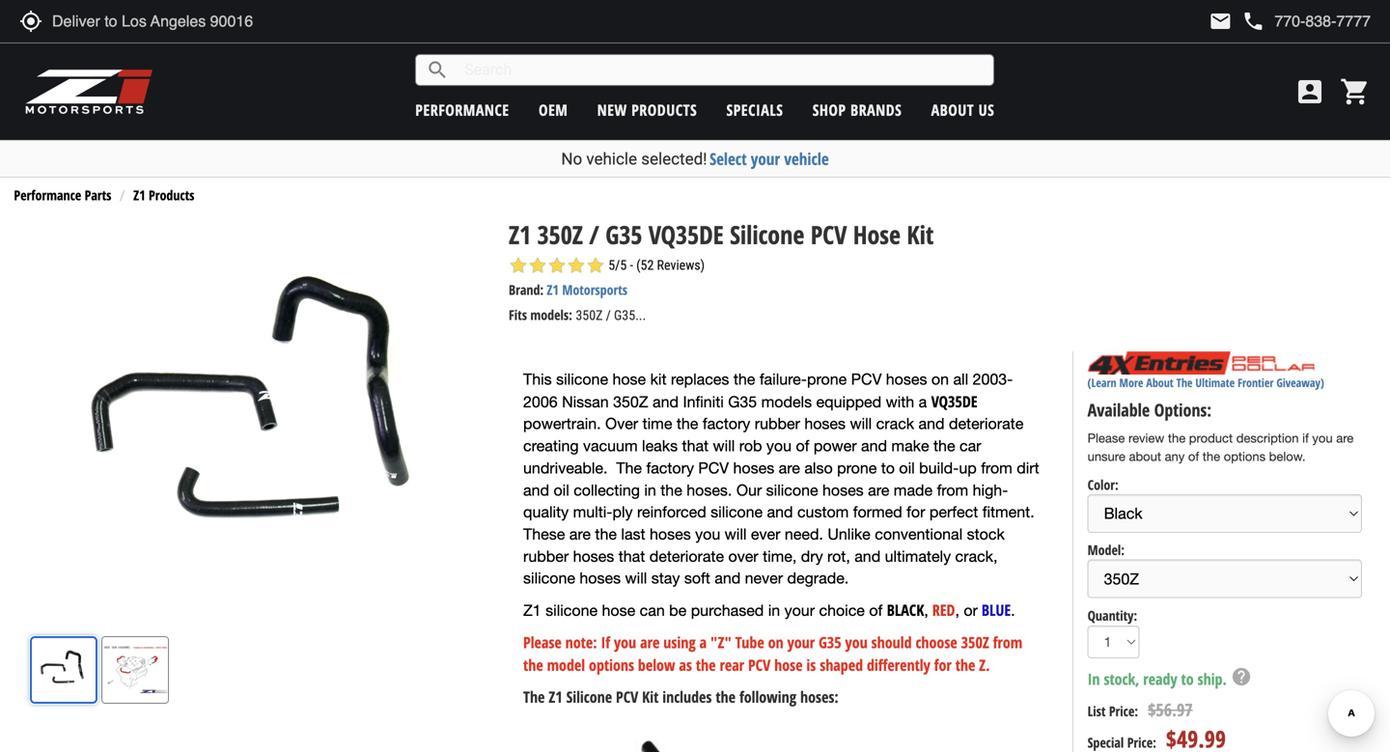 Task type: describe. For each thing, give the bounding box(es) containing it.
black
[[887, 600, 924, 620]]

to inside in stock, ready to ship. help
[[1181, 669, 1194, 689]]

product
[[1189, 431, 1233, 446]]

shaped
[[820, 654, 863, 675]]

g35 inside this silicone hose kit replaces the failure-prone pcv hoses on all 2003- 2006 nissan 350z and infiniti g35 models equipped with a
[[728, 393, 757, 411]]

color:
[[1088, 475, 1119, 494]]

dry
[[801, 547, 823, 565]]

a inside please note: if you are using a "z" tube on your g35 you should choose 350z from the model options below as the rear pcv hose is shaped differently for the z.
[[700, 632, 707, 653]]

the inside this silicone hose kit replaces the failure-prone pcv hoses on all 2003- 2006 nissan 350z and infiniti g35 models equipped with a
[[734, 370, 755, 388]]

a inside this silicone hose kit replaces the failure-prone pcv hoses on all 2003- 2006 nissan 350z and infiniti g35 models equipped with a
[[919, 393, 927, 411]]

please note: if you are using a "z" tube on your g35 you should choose 350z from the model options below as the rear pcv hose is shaped differently for the z.
[[523, 632, 1023, 675]]

and down crack
[[861, 437, 887, 455]]

multi-
[[573, 503, 613, 521]]

about inside (learn more about the ultimate frontier giveaway) available options: please review the product description if you are unsure about any of the options below.
[[1147, 374, 1174, 390]]

silicone inside z1 silicone hose can be purchased in your choice of black , red , or blue .
[[546, 602, 598, 619]]

below.
[[1269, 449, 1306, 464]]

quantity:
[[1088, 606, 1138, 625]]

of inside z1 silicone hose can be purchased in your choice of black , red , or blue .
[[869, 602, 883, 619]]

hoses:
[[800, 687, 839, 707]]

price: for special price:
[[1127, 733, 1157, 751]]

my_location
[[19, 10, 42, 33]]

prone inside vq35de powertrain. over time the factory rubber hoses will crack and deteriorate creating vacuum leaks that will rob you of power and make the car undriveable.  the factory pcv hoses are also prone to oil build-up from dirt and oil collecting in the hoses. our silicone hoses are made from high- quality multi-ply reinforced silicone and custom formed for perfect fitment. these are the last hoses you will ever need. unlike conventional stock rubber hoses that deteriorate over time, dry rot, and ultimately crack, silicone hoses will stay soft and never degrade.
[[837, 459, 877, 477]]

silicone inside z1 350z / g35 vq35de silicone pcv hose kit star star star star star 5/5 - (52 reviews) brand: z1 motorsports fits models: 350z / g35...
[[730, 217, 805, 251]]

5/5 -
[[609, 257, 633, 273]]

performance parts link
[[14, 186, 111, 204]]

z1 motorsports link
[[547, 280, 628, 299]]

never
[[745, 569, 783, 587]]

the left z.
[[956, 654, 976, 675]]

and up quality
[[523, 481, 549, 499]]

and down over
[[715, 569, 741, 587]]

mail phone
[[1209, 10, 1265, 33]]

select
[[710, 148, 747, 170]]

silicone down hoses. our
[[711, 503, 763, 521]]

are up formed
[[868, 481, 890, 499]]

as
[[679, 654, 692, 675]]

all
[[953, 370, 969, 388]]

brands
[[851, 99, 902, 120]]

giveaway)
[[1277, 374, 1325, 390]]

in stock, ready to ship. help
[[1088, 666, 1252, 689]]

or
[[964, 602, 978, 619]]

g35 inside z1 350z / g35 vq35de silicone pcv hose kit star star star star star 5/5 - (52 reviews) brand: z1 motorsports fits models: 350z / g35...
[[606, 217, 643, 251]]

1 horizontal spatial deteriorate
[[949, 415, 1024, 433]]

nissan
[[562, 393, 609, 411]]

shopping_cart link
[[1335, 76, 1371, 107]]

the inside (learn more about the ultimate frontier giveaway) available options: please review the product description if you are unsure about any of the options below.
[[1177, 374, 1193, 390]]

hoses up if
[[580, 569, 621, 587]]

0 horizontal spatial about
[[931, 99, 974, 120]]

you inside (learn more about the ultimate frontier giveaway) available options: please review the product description if you are unsure about any of the options below.
[[1313, 431, 1333, 446]]

z1 for 350z
[[509, 217, 531, 251]]

the up build-
[[934, 437, 955, 455]]

and up "make"
[[919, 415, 945, 433]]

z.
[[979, 654, 990, 675]]

model:
[[1088, 541, 1125, 559]]

3 star from the left
[[548, 256, 567, 275]]

pcv down below
[[616, 687, 638, 707]]

specials link
[[727, 99, 783, 120]]

vq35de inside vq35de powertrain. over time the factory rubber hoses will crack and deteriorate creating vacuum leaks that will rob you of power and make the car undriveable.  the factory pcv hoses are also prone to oil build-up from dirt and oil collecting in the hoses. our silicone hoses are made from high- quality multi-ply reinforced silicone and custom formed for perfect fitment. these are the last hoses you will ever need. unlike conventional stock rubber hoses that deteriorate over time, dry rot, and ultimately crack, silicone hoses will stay soft and never degrade.
[[931, 391, 978, 412]]

350z down z1 motorsports link
[[576, 307, 603, 323]]

options inside please note: if you are using a "z" tube on your g35 you should choose 350z from the model options below as the rear pcv hose is shaped differently for the z.
[[589, 654, 634, 675]]

g35...
[[614, 307, 646, 323]]

0 horizontal spatial that
[[619, 547, 645, 565]]

in inside vq35de powertrain. over time the factory rubber hoses will crack and deteriorate creating vacuum leaks that will rob you of power and make the car undriveable.  the factory pcv hoses are also prone to oil build-up from dirt and oil collecting in the hoses. our silicone hoses are made from high- quality multi-ply reinforced silicone and custom formed for perfect fitment. these are the last hoses you will ever need. unlike conventional stock rubber hoses that deteriorate over time, dry rot, and ultimately crack, silicone hoses will stay soft and never degrade.
[[644, 481, 656, 499]]

the up reinforced
[[661, 481, 682, 499]]

z1 for silicone
[[523, 602, 541, 619]]

this silicone hose kit replaces the failure-prone pcv hoses on all 2003- 2006 nissan 350z and infiniti g35 models equipped with a
[[523, 370, 1013, 411]]

the down infiniti
[[677, 415, 698, 433]]

vq35de inside z1 350z / g35 vq35de silicone pcv hose kit star star star star star 5/5 - (52 reviews) brand: z1 motorsports fits models: 350z / g35...
[[649, 217, 724, 251]]

models
[[761, 393, 812, 411]]

ply
[[613, 503, 633, 521]]

choose
[[916, 632, 958, 653]]

Search search field
[[449, 55, 994, 85]]

and right rot, in the bottom of the page
[[855, 547, 881, 565]]

tube
[[735, 632, 764, 653]]

brand:
[[509, 280, 544, 299]]

fits
[[509, 305, 527, 324]]

prone inside this silicone hose kit replaces the failure-prone pcv hoses on all 2003- 2006 nissan 350z and infiniti g35 models equipped with a
[[807, 370, 847, 388]]

to inside vq35de powertrain. over time the factory rubber hoses will crack and deteriorate creating vacuum leaks that will rob you of power and make the car undriveable.  the factory pcv hoses are also prone to oil build-up from dirt and oil collecting in the hoses. our silicone hoses are made from high- quality multi-ply reinforced silicone and custom formed for perfect fitment. these are the last hoses you will ever need. unlike conventional stock rubber hoses that deteriorate over time, dry rot, and ultimately crack, silicone hoses will stay soft and never degrade.
[[881, 459, 895, 477]]

list price: $56.97
[[1088, 698, 1193, 722]]

hose
[[853, 217, 901, 251]]

power
[[814, 437, 857, 455]]

special price:
[[1088, 733, 1157, 751]]

help
[[1231, 666, 1252, 687]]

shop
[[813, 99, 846, 120]]

0 horizontal spatial kit
[[642, 687, 659, 707]]

kit
[[650, 370, 667, 388]]

silicone down also
[[766, 481, 818, 499]]

specials
[[727, 99, 783, 120]]

soft
[[684, 569, 710, 587]]

1 , from the left
[[924, 602, 929, 619]]

phone link
[[1242, 10, 1371, 33]]

$56.97
[[1148, 698, 1193, 722]]

350z inside this silicone hose kit replaces the failure-prone pcv hoses on all 2003- 2006 nissan 350z and infiniti g35 models equipped with a
[[613, 393, 648, 411]]

about
[[1129, 449, 1162, 464]]

1 horizontal spatial that
[[682, 437, 709, 455]]

1 horizontal spatial /
[[606, 307, 611, 323]]

shopping_cart
[[1340, 76, 1371, 107]]

account_box
[[1295, 76, 1326, 107]]

can
[[640, 602, 665, 619]]

failure-
[[760, 370, 807, 388]]

silicone inside this silicone hose kit replaces the failure-prone pcv hoses on all 2003- 2006 nissan 350z and infiniti g35 models equipped with a
[[556, 370, 608, 388]]

note:
[[565, 632, 597, 653]]

z1 for products
[[133, 186, 145, 204]]

vq35de powertrain. over time the factory rubber hoses will crack and deteriorate creating vacuum leaks that will rob you of power and make the car undriveable.  the factory pcv hoses are also prone to oil build-up from dirt and oil collecting in the hoses. our silicone hoses are made from high- quality multi-ply reinforced silicone and custom formed for perfect fitment. these are the last hoses you will ever need. unlike conventional stock rubber hoses that deteriorate over time, dry rot, and ultimately crack, silicone hoses will stay soft and never degrade.
[[523, 391, 1040, 587]]

description
[[1237, 431, 1299, 446]]

if
[[601, 632, 610, 653]]

degrade.
[[787, 569, 849, 587]]

price: for list price: $56.97
[[1109, 702, 1138, 720]]

no vehicle selected! select your vehicle
[[561, 148, 829, 170]]

the inside vq35de powertrain. over time the factory rubber hoses will crack and deteriorate creating vacuum leaks that will rob you of power and make the car undriveable.  the factory pcv hoses are also prone to oil build-up from dirt and oil collecting in the hoses. our silicone hoses are made from high- quality multi-ply reinforced silicone and custom formed for perfect fitment. these are the last hoses you will ever need. unlike conventional stock rubber hoses that deteriorate over time, dry rot, and ultimately crack, silicone hoses will stay soft and never degrade.
[[616, 459, 642, 477]]

for inside vq35de powertrain. over time the factory rubber hoses will crack and deteriorate creating vacuum leaks that will rob you of power and make the car undriveable.  the factory pcv hoses are also prone to oil build-up from dirt and oil collecting in the hoses. our silicone hoses are made from high- quality multi-ply reinforced silicone and custom formed for perfect fitment. these are the last hoses you will ever need. unlike conventional stock rubber hoses that deteriorate over time, dry rot, and ultimately crack, silicone hoses will stay soft and never degrade.
[[907, 503, 925, 521]]

0 horizontal spatial silicone
[[566, 687, 612, 707]]

on inside please note: if you are using a "z" tube on your g35 you should choose 350z from the model options below as the rear pcv hose is shaped differently for the z.
[[768, 632, 784, 653]]

ready
[[1144, 669, 1178, 689]]

1 horizontal spatial vehicle
[[784, 148, 829, 170]]

will left stay
[[625, 569, 647, 587]]

oem link
[[539, 99, 568, 120]]

the up any
[[1168, 431, 1186, 446]]

performance parts
[[14, 186, 111, 204]]

about us
[[931, 99, 995, 120]]

g35 inside please note: if you are using a "z" tube on your g35 you should choose 350z from the model options below as the rear pcv hose is shaped differently for the z.
[[819, 632, 842, 653]]

equipped
[[816, 393, 882, 411]]

includes
[[663, 687, 712, 707]]

with
[[886, 393, 915, 411]]

us
[[979, 99, 995, 120]]

fitment.
[[983, 503, 1035, 521]]

following
[[740, 687, 797, 707]]

2 , from the left
[[955, 602, 960, 619]]

ship.
[[1198, 669, 1227, 689]]

will down the equipped
[[850, 415, 872, 433]]

z1 down the model
[[549, 687, 563, 707]]

of inside (learn more about the ultimate frontier giveaway) available options: please review the product description if you are unsure about any of the options below.
[[1189, 449, 1199, 464]]

your inside z1 silicone hose can be purchased in your choice of black , red , or blue .
[[785, 602, 815, 619]]

stock,
[[1104, 669, 1140, 689]]

hoses up custom
[[823, 481, 864, 499]]

mail link
[[1209, 10, 1232, 33]]

red
[[932, 600, 955, 620]]

0 horizontal spatial rubber
[[523, 547, 569, 565]]

car
[[960, 437, 982, 455]]



Task type: vqa. For each thing, say whether or not it's contained in the screenshot.
for within the VQ35DE powertrain. Over time the factory rubber hoses will crack and deteriorate creating vacuum leaks that will rob you of power and make the car undriveable.  The factory PCV hoses are also prone to oil build-up from dirt and oil collecting in the hoses. Our silicone hoses are made from high- quality multi-ply reinforced silicone and custom formed for perfect fitment. These are the last hoses you will ever need. Unlike conventional stock rubber hoses that deteriorate over time, dry rot, and ultimately crack, silicone hoses will stay soft and never degrade.
yes



Task type: locate. For each thing, give the bounding box(es) containing it.
frontier
[[1238, 374, 1274, 390]]

select your vehicle link
[[710, 148, 829, 170]]

1 horizontal spatial to
[[1181, 669, 1194, 689]]

silicone up nissan
[[556, 370, 608, 388]]

1 vertical spatial about
[[1147, 374, 1174, 390]]

vehicle right no
[[586, 149, 637, 168]]

factory down leaks
[[646, 459, 694, 477]]

in inside z1 silicone hose can be purchased in your choice of black , red , or blue .
[[768, 602, 780, 619]]

silicone
[[730, 217, 805, 251], [566, 687, 612, 707]]

silicone down the model
[[566, 687, 612, 707]]

new products
[[597, 99, 697, 120]]

z1 inside z1 silicone hose can be purchased in your choice of black , red , or blue .
[[523, 602, 541, 619]]

replaces
[[671, 370, 729, 388]]

0 horizontal spatial please
[[523, 632, 562, 653]]

rubber down these
[[523, 547, 569, 565]]

model
[[547, 654, 585, 675]]

stock
[[967, 525, 1005, 543]]

leaks
[[642, 437, 678, 455]]

"z"
[[711, 632, 732, 653]]

for down made
[[907, 503, 925, 521]]

z1 350z / g35 vq35de silicone pcv hose kit star star star star star 5/5 - (52 reviews) brand: z1 motorsports fits models: 350z / g35...
[[509, 217, 934, 324]]

1 horizontal spatial of
[[869, 602, 883, 619]]

deteriorate
[[949, 415, 1024, 433], [650, 547, 724, 565]]

1 horizontal spatial a
[[919, 393, 927, 411]]

the left the model
[[523, 654, 543, 675]]

models:
[[530, 305, 573, 324]]

price: inside the list price: $56.97
[[1109, 702, 1138, 720]]

are inside (learn more about the ultimate frontier giveaway) available options: please review the product description if you are unsure about any of the options below.
[[1337, 431, 1354, 446]]

the down product
[[1203, 449, 1221, 464]]

your right the select
[[751, 148, 780, 170]]

custom
[[798, 503, 849, 521]]

and up ever
[[767, 503, 793, 521]]

hose for 350z
[[613, 370, 646, 388]]

parts
[[85, 186, 111, 204]]

the
[[734, 370, 755, 388], [677, 415, 698, 433], [1168, 431, 1186, 446], [934, 437, 955, 455], [1203, 449, 1221, 464], [661, 481, 682, 499], [595, 525, 617, 543], [523, 654, 543, 675], [696, 654, 716, 675], [956, 654, 976, 675], [716, 687, 736, 707]]

0 horizontal spatial deteriorate
[[650, 547, 724, 565]]

z1 motorsports logo image
[[24, 68, 154, 116]]

0 horizontal spatial for
[[907, 503, 925, 521]]

0 vertical spatial a
[[919, 393, 927, 411]]

/
[[589, 217, 599, 251], [606, 307, 611, 323]]

z1
[[133, 186, 145, 204], [509, 217, 531, 251], [547, 280, 559, 299], [523, 602, 541, 619], [549, 687, 563, 707]]

are left also
[[779, 459, 800, 477]]

2 vertical spatial the
[[523, 687, 545, 707]]

factory
[[703, 415, 751, 433], [646, 459, 694, 477]]

4 star from the left
[[567, 256, 586, 275]]

dirt
[[1017, 459, 1040, 477]]

on right tube
[[768, 632, 784, 653]]

hoses down the multi-
[[573, 547, 614, 565]]

1 vertical spatial on
[[768, 632, 784, 653]]

/ left g35...
[[606, 307, 611, 323]]

350z up the over
[[613, 393, 648, 411]]

deteriorate up soft
[[650, 547, 724, 565]]

the down rear
[[716, 687, 736, 707]]

a
[[919, 393, 927, 411], [700, 632, 707, 653]]

performance link
[[415, 99, 509, 120]]

options down if
[[589, 654, 634, 675]]

the down vacuum
[[616, 459, 642, 477]]

of right any
[[1189, 449, 1199, 464]]

1 vertical spatial oil
[[554, 481, 569, 499]]

1 horizontal spatial oil
[[899, 459, 915, 477]]

1 vertical spatial to
[[1181, 669, 1194, 689]]

the up options:
[[1177, 374, 1193, 390]]

hoses inside this silicone hose kit replaces the failure-prone pcv hoses on all 2003- 2006 nissan 350z and infiniti g35 models equipped with a
[[886, 370, 927, 388]]

on inside this silicone hose kit replaces the failure-prone pcv hoses on all 2003- 2006 nissan 350z and infiniti g35 models equipped with a
[[932, 370, 949, 388]]

and up time
[[653, 393, 679, 411]]

need.
[[785, 525, 824, 543]]

0 horizontal spatial vq35de
[[649, 217, 724, 251]]

vacuum
[[583, 437, 638, 455]]

hoses down rob
[[733, 459, 775, 477]]

and inside this silicone hose kit replaces the failure-prone pcv hoses on all 2003- 2006 nissan 350z and infiniti g35 models equipped with a
[[653, 393, 679, 411]]

a left "z" in the bottom of the page
[[700, 632, 707, 653]]

0 vertical spatial for
[[907, 503, 925, 521]]

2 vertical spatial from
[[993, 632, 1023, 653]]

1 vertical spatial deteriorate
[[650, 547, 724, 565]]

2 star from the left
[[528, 256, 548, 275]]

from up high-
[[981, 459, 1013, 477]]

oil
[[899, 459, 915, 477], [554, 481, 569, 499]]

prone down the power
[[837, 459, 877, 477]]

1 vertical spatial the
[[616, 459, 642, 477]]

5 star from the left
[[586, 256, 605, 275]]

(learn more about the ultimate frontier giveaway) available options: please review the product description if you are unsure about any of the options below.
[[1088, 374, 1354, 464]]

1 horizontal spatial about
[[1147, 374, 1174, 390]]

0 horizontal spatial in
[[644, 481, 656, 499]]

g35 up shaped on the bottom right of the page
[[819, 632, 842, 653]]

please
[[1088, 431, 1125, 446], [523, 632, 562, 653]]

1 horizontal spatial factory
[[703, 415, 751, 433]]

1 vertical spatial your
[[785, 602, 815, 619]]

selected!
[[641, 149, 707, 168]]

, left red
[[924, 602, 929, 619]]

about right more
[[1147, 374, 1174, 390]]

hoses up the power
[[805, 415, 846, 433]]

perfect
[[930, 503, 978, 521]]

0 vertical spatial oil
[[899, 459, 915, 477]]

please inside (learn more about the ultimate frontier giveaway) available options: please review the product description if you are unsure about any of the options below.
[[1088, 431, 1125, 446]]

silicone down these
[[523, 569, 575, 587]]

rear
[[720, 654, 745, 675]]

search
[[426, 58, 449, 82]]

0 vertical spatial price:
[[1109, 702, 1138, 720]]

price: down the list price: $56.97 on the right
[[1127, 733, 1157, 751]]

hose inside please note: if you are using a "z" tube on your g35 you should choose 350z from the model options below as the rear pcv hose is shaped differently for the z.
[[774, 654, 803, 675]]

purchased
[[691, 602, 764, 619]]

creating
[[523, 437, 579, 455]]

g35 up 5/5 -
[[606, 217, 643, 251]]

0 vertical spatial deteriorate
[[949, 415, 1024, 433]]

1 vertical spatial silicone
[[566, 687, 612, 707]]

pcv inside this silicone hose kit replaces the failure-prone pcv hoses on all 2003- 2006 nissan 350z and infiniti g35 models equipped with a
[[851, 370, 882, 388]]

formed
[[853, 503, 903, 521]]

blue
[[982, 600, 1011, 620]]

0 vertical spatial kit
[[907, 217, 934, 251]]

oem
[[539, 99, 568, 120]]

are right if
[[1337, 431, 1354, 446]]

350z inside please note: if you are using a "z" tube on your g35 you should choose 350z from the model options below as the rear pcv hose is shaped differently for the z.
[[961, 632, 989, 653]]

in down 'never'
[[768, 602, 780, 619]]

of up also
[[796, 437, 810, 455]]

0 vertical spatial to
[[881, 459, 895, 477]]

0 vertical spatial vq35de
[[649, 217, 724, 251]]

1 horizontal spatial options
[[1224, 449, 1266, 464]]

2 vertical spatial your
[[788, 632, 815, 653]]

to
[[881, 459, 895, 477], [1181, 669, 1194, 689]]

conventional
[[875, 525, 963, 543]]

from down .
[[993, 632, 1023, 653]]

to left ship.
[[1181, 669, 1194, 689]]

kit inside z1 350z / g35 vq35de silicone pcv hose kit star star star star star 5/5 - (52 reviews) brand: z1 motorsports fits models: 350z / g35...
[[907, 217, 934, 251]]

0 horizontal spatial the
[[523, 687, 545, 707]]

products
[[632, 99, 697, 120]]

build-
[[919, 459, 959, 477]]

1 vertical spatial that
[[619, 547, 645, 565]]

on left all
[[932, 370, 949, 388]]

no
[[561, 149, 582, 168]]

1 vertical spatial price:
[[1127, 733, 1157, 751]]

are up below
[[640, 632, 660, 653]]

1 vertical spatial from
[[937, 481, 969, 499]]

options inside (learn more about the ultimate frontier giveaway) available options: please review the product description if you are unsure about any of the options below.
[[1224, 449, 1266, 464]]

about
[[931, 99, 974, 120], [1147, 374, 1174, 390]]

z1 products link
[[133, 186, 194, 204]]

z1 left products
[[133, 186, 145, 204]]

deteriorate up the car at the right bottom of page
[[949, 415, 1024, 433]]

pcv up hoses. our
[[698, 459, 729, 477]]

new
[[597, 99, 627, 120]]

1 horizontal spatial ,
[[955, 602, 960, 619]]

differently
[[867, 654, 931, 675]]

1 horizontal spatial silicone
[[730, 217, 805, 251]]

any
[[1165, 449, 1185, 464]]

are inside please note: if you are using a "z" tube on your g35 you should choose 350z from the model options below as the rear pcv hose is shaped differently for the z.
[[640, 632, 660, 653]]

this
[[523, 370, 552, 388]]

0 vertical spatial factory
[[703, 415, 751, 433]]

0 vertical spatial silicone
[[730, 217, 805, 251]]

pcv up the equipped
[[851, 370, 882, 388]]

please inside please note: if you are using a "z" tube on your g35 you should choose 350z from the model options below as the rear pcv hose is shaped differently for the z.
[[523, 632, 562, 653]]

1 vertical spatial options
[[589, 654, 634, 675]]

in up reinforced
[[644, 481, 656, 499]]

1 horizontal spatial kit
[[907, 217, 934, 251]]

your down degrade.
[[785, 602, 815, 619]]

over
[[729, 547, 759, 565]]

1 horizontal spatial rubber
[[755, 415, 800, 433]]

from up "perfect"
[[937, 481, 969, 499]]

hose left kit on the left of the page
[[613, 370, 646, 388]]

0 vertical spatial /
[[589, 217, 599, 251]]

0 horizontal spatial on
[[768, 632, 784, 653]]

the right as
[[696, 654, 716, 675]]

0 horizontal spatial oil
[[554, 481, 569, 499]]

that down the last
[[619, 547, 645, 565]]

shop brands link
[[813, 99, 902, 120]]

0 vertical spatial the
[[1177, 374, 1193, 390]]

1 vertical spatial vq35de
[[931, 391, 978, 412]]

0 horizontal spatial /
[[589, 217, 599, 251]]

1 vertical spatial rubber
[[523, 547, 569, 565]]

oil down "make"
[[899, 459, 915, 477]]

z1 up models: at the left
[[547, 280, 559, 299]]

rubber
[[755, 415, 800, 433], [523, 547, 569, 565]]

review
[[1129, 431, 1165, 446]]

to down "make"
[[881, 459, 895, 477]]

0 horizontal spatial a
[[700, 632, 707, 653]]

the down the multi-
[[595, 525, 617, 543]]

if
[[1303, 431, 1309, 446]]

2 horizontal spatial the
[[1177, 374, 1193, 390]]

350z up z.
[[961, 632, 989, 653]]

infiniti
[[683, 393, 724, 411]]

silicone up note:
[[546, 602, 598, 619]]

pcv inside please note: if you are using a "z" tube on your g35 you should choose 350z from the model options below as the rear pcv hose is shaped differently for the z.
[[748, 654, 771, 675]]

are down the multi-
[[569, 525, 591, 543]]

reinforced
[[637, 503, 707, 521]]

1 horizontal spatial for
[[934, 654, 952, 675]]

1 horizontal spatial vq35de
[[931, 391, 978, 412]]

0 vertical spatial hose
[[613, 370, 646, 388]]

these
[[523, 525, 565, 543]]

1 horizontal spatial in
[[768, 602, 780, 619]]

(learn
[[1088, 374, 1117, 390]]

pcv down tube
[[748, 654, 771, 675]]

hose for blue
[[602, 602, 636, 619]]

for inside please note: if you are using a "z" tube on your g35 you should choose 350z from the model options below as the rear pcv hose is shaped differently for the z.
[[934, 654, 952, 675]]

0 vertical spatial that
[[682, 437, 709, 455]]

also
[[805, 459, 833, 477]]

, left or
[[955, 602, 960, 619]]

1 vertical spatial /
[[606, 307, 611, 323]]

1 horizontal spatial on
[[932, 370, 949, 388]]

1 vertical spatial factory
[[646, 459, 694, 477]]

0 vertical spatial rubber
[[755, 415, 800, 433]]

price:
[[1109, 702, 1138, 720], [1127, 733, 1157, 751]]

0 vertical spatial g35
[[606, 217, 643, 251]]

z1 up brand:
[[509, 217, 531, 251]]

0 horizontal spatial factory
[[646, 459, 694, 477]]

options down the description
[[1224, 449, 1266, 464]]

hoses. our
[[687, 481, 762, 499]]

list
[[1088, 702, 1106, 720]]

350z
[[537, 217, 583, 251], [576, 307, 603, 323], [613, 393, 648, 411], [961, 632, 989, 653]]

for down choose
[[934, 654, 952, 675]]

g35 right infiniti
[[728, 393, 757, 411]]

0 horizontal spatial options
[[589, 654, 634, 675]]

vehicle inside no vehicle selected! select your vehicle
[[586, 149, 637, 168]]

prone up the equipped
[[807, 370, 847, 388]]

of left black
[[869, 602, 883, 619]]

hoses down reinforced
[[650, 525, 691, 543]]

0 horizontal spatial g35
[[606, 217, 643, 251]]

0 horizontal spatial ,
[[924, 602, 929, 619]]

0 vertical spatial about
[[931, 99, 974, 120]]

please up unsure
[[1088, 431, 1125, 446]]

0 vertical spatial your
[[751, 148, 780, 170]]

crack
[[876, 415, 914, 433]]

1 vertical spatial kit
[[642, 687, 659, 707]]

1 vertical spatial hose
[[602, 602, 636, 619]]

silicone crankcase ventilation hose (front pcv crossover) image
[[526, 718, 680, 752]]

hose inside z1 silicone hose can be purchased in your choice of black , red , or blue .
[[602, 602, 636, 619]]

oil up quality
[[554, 481, 569, 499]]

pcv inside vq35de powertrain. over time the factory rubber hoses will crack and deteriorate creating vacuum leaks that will rob you of power and make the car undriveable.  the factory pcv hoses are also prone to oil build-up from dirt and oil collecting in the hoses. our silicone hoses are made from high- quality multi-ply reinforced silicone and custom formed for perfect fitment. these are the last hoses you will ever need. unlike conventional stock rubber hoses that deteriorate over time, dry rot, and ultimately crack, silicone hoses will stay soft and never degrade.
[[698, 459, 729, 477]]

0 vertical spatial prone
[[807, 370, 847, 388]]

1 star from the left
[[509, 256, 528, 275]]

about left us
[[931, 99, 974, 120]]

0 vertical spatial on
[[932, 370, 949, 388]]

products
[[149, 186, 194, 204]]

1 vertical spatial please
[[523, 632, 562, 653]]

0 horizontal spatial of
[[796, 437, 810, 455]]

1 vertical spatial g35
[[728, 393, 757, 411]]

the z1 silicone pcv kit includes the following hoses:
[[523, 687, 839, 707]]

ultimate
[[1196, 374, 1235, 390]]

motorsports
[[562, 280, 628, 299]]

silicone down select your vehicle link
[[730, 217, 805, 251]]

hoses up with
[[886, 370, 927, 388]]

of inside vq35de powertrain. over time the factory rubber hoses will crack and deteriorate creating vacuum leaks that will rob you of power and make the car undriveable.  the factory pcv hoses are also prone to oil build-up from dirt and oil collecting in the hoses. our silicone hoses are made from high- quality multi-ply reinforced silicone and custom formed for perfect fitment. these are the last hoses you will ever need. unlike conventional stock rubber hoses that deteriorate over time, dry rot, and ultimately crack, silicone hoses will stay soft and never degrade.
[[796, 437, 810, 455]]

0 vertical spatial please
[[1088, 431, 1125, 446]]

pcv inside z1 350z / g35 vq35de silicone pcv hose kit star star star star star 5/5 - (52 reviews) brand: z1 motorsports fits models: 350z / g35...
[[811, 217, 847, 251]]

will up over
[[725, 525, 747, 543]]

will left rob
[[713, 437, 735, 455]]

2 horizontal spatial of
[[1189, 449, 1199, 464]]

vq35de down all
[[931, 391, 978, 412]]

is
[[807, 654, 816, 675]]

kit right hose
[[907, 217, 934, 251]]

0 vertical spatial from
[[981, 459, 1013, 477]]

in
[[644, 481, 656, 499], [768, 602, 780, 619]]

0 horizontal spatial vehicle
[[586, 149, 637, 168]]

/ up the motorsports
[[589, 217, 599, 251]]

1 vertical spatial for
[[934, 654, 952, 675]]

1 vertical spatial prone
[[837, 459, 877, 477]]

crack,
[[955, 547, 998, 565]]

rubber down "models"
[[755, 415, 800, 433]]

2 horizontal spatial g35
[[819, 632, 842, 653]]

vehicle down shop
[[784, 148, 829, 170]]

1 vertical spatial in
[[768, 602, 780, 619]]

hose inside this silicone hose kit replaces the failure-prone pcv hoses on all 2003- 2006 nissan 350z and infiniti g35 models equipped with a
[[613, 370, 646, 388]]

about us link
[[931, 99, 995, 120]]

2 vertical spatial g35
[[819, 632, 842, 653]]

hoses
[[886, 370, 927, 388], [805, 415, 846, 433], [733, 459, 775, 477], [823, 481, 864, 499], [650, 525, 691, 543], [573, 547, 614, 565], [580, 569, 621, 587]]

the up silicone crankcase ventilation hose (front pcv crossover)
[[523, 687, 545, 707]]

your
[[751, 148, 780, 170], [785, 602, 815, 619], [788, 632, 815, 653]]

performance
[[14, 186, 81, 204]]

0 vertical spatial options
[[1224, 449, 1266, 464]]

350z up z1 motorsports link
[[537, 217, 583, 251]]

the left failure-
[[734, 370, 755, 388]]

rot,
[[828, 547, 850, 565]]

collecting
[[574, 481, 640, 499]]

z1 products
[[133, 186, 194, 204]]

1 horizontal spatial the
[[616, 459, 642, 477]]

1 vertical spatial a
[[700, 632, 707, 653]]

1 horizontal spatial please
[[1088, 431, 1125, 446]]

factory down infiniti
[[703, 415, 751, 433]]

0 vertical spatial in
[[644, 481, 656, 499]]

price: right list
[[1109, 702, 1138, 720]]

quality
[[523, 503, 569, 521]]

1 horizontal spatial g35
[[728, 393, 757, 411]]

2 vertical spatial hose
[[774, 654, 803, 675]]

vq35de down no vehicle selected! select your vehicle
[[649, 217, 724, 251]]

0 horizontal spatial to
[[881, 459, 895, 477]]

silicone
[[556, 370, 608, 388], [766, 481, 818, 499], [711, 503, 763, 521], [523, 569, 575, 587], [546, 602, 598, 619]]

your inside please note: if you are using a "z" tube on your g35 you should choose 350z from the model options below as the rear pcv hose is shaped differently for the z.
[[788, 632, 815, 653]]

hose left can
[[602, 602, 636, 619]]

from inside please note: if you are using a "z" tube on your g35 you should choose 350z from the model options below as the rear pcv hose is shaped differently for the z.
[[993, 632, 1023, 653]]



